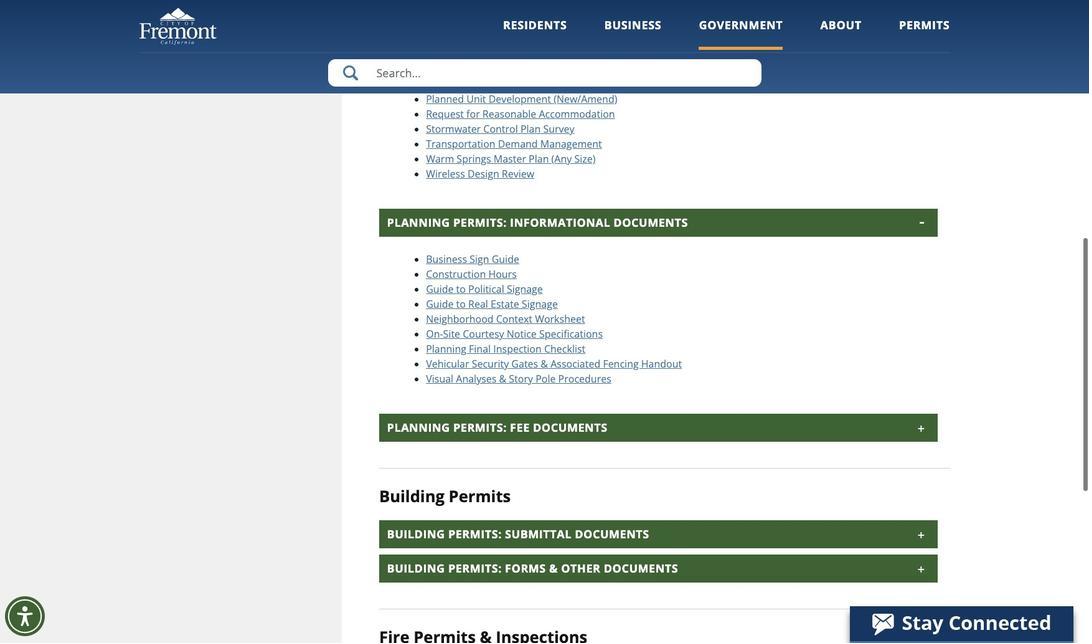 Task type: locate. For each thing, give the bounding box(es) containing it.
mills
[[426, 48, 448, 61]]

1 tab list from the top
[[379, 0, 938, 442]]

(new/amend) up accommodation
[[554, 92, 618, 106]]

0 vertical spatial planned
[[426, 77, 464, 91]]

0 horizontal spatial permits
[[449, 486, 511, 507]]

government link
[[699, 17, 784, 50]]

control
[[484, 122, 518, 136]]

permits: for forms
[[449, 561, 502, 576]]

1 vertical spatial to
[[457, 297, 466, 311]]

1 vertical spatial review
[[502, 167, 535, 181]]

design down of
[[464, 18, 496, 31]]

procedures
[[559, 372, 612, 386]]

submittal
[[505, 527, 572, 541]]

permits:
[[454, 215, 507, 230], [454, 420, 507, 435], [449, 527, 502, 541], [449, 561, 502, 576]]

0 horizontal spatial &
[[499, 372, 507, 386]]

0 vertical spatial design
[[464, 18, 496, 31]]

0 vertical spatial planning
[[387, 215, 450, 230]]

size)
[[575, 152, 596, 166]]

plan left "(any"
[[529, 152, 549, 166]]

inspection
[[494, 342, 542, 356]]

1 vertical spatial signage
[[522, 297, 558, 311]]

guide down construction
[[426, 282, 454, 296]]

& left other
[[550, 561, 558, 576]]

request
[[426, 107, 464, 121]]

survey
[[544, 122, 575, 136]]

1 vertical spatial (new/amend)
[[554, 92, 618, 106]]

lot
[[426, 33, 441, 46]]

building for building permits: forms & other documents
[[387, 561, 445, 576]]

wireless design review link
[[426, 167, 535, 181]]

springs
[[457, 152, 491, 166]]

1 vertical spatial permits
[[449, 486, 511, 507]]

signage up "worksheet"
[[522, 297, 558, 311]]

historic design review (harb or staff) link
[[426, 18, 603, 31]]

0 vertical spatial &
[[541, 357, 548, 371]]

permits: left forms
[[449, 561, 502, 576]]

planning
[[387, 215, 450, 230], [426, 342, 467, 356], [387, 420, 450, 435]]

2 horizontal spatial &
[[550, 561, 558, 576]]

mills act contract link
[[426, 48, 507, 61]]

signage
[[507, 282, 543, 296], [522, 297, 558, 311]]

planning for planning permits: informational documents
[[387, 215, 450, 230]]

permits
[[900, 17, 951, 32], [449, 486, 511, 507]]

1 vertical spatial planning
[[426, 342, 467, 356]]

tab list containing planning permits: informational documents
[[379, 0, 938, 442]]

1 vertical spatial &
[[499, 372, 507, 386]]

design
[[464, 18, 496, 31], [468, 167, 500, 181]]

1 vertical spatial guide
[[426, 282, 454, 296]]

guide up neighborhood
[[426, 297, 454, 311]]

neighborhood
[[426, 312, 494, 326]]

planning inside the business sign guide construction hours guide to political signage guide to real estate signage neighborhood context worksheet on-site courtesy notice specifications planning final inspection checklist vehicular security gates & associated fencing handout visual analyses & story pole procedures
[[426, 342, 467, 356]]

Search text field
[[328, 59, 762, 87]]

review down time at the left top of the page
[[499, 18, 531, 31]]

1 vertical spatial building
[[387, 527, 445, 541]]

review
[[499, 18, 531, 31], [502, 167, 535, 181]]

1 vertical spatial design
[[468, 167, 500, 181]]

tab list
[[379, 0, 938, 442], [379, 520, 938, 583]]

planning up vehicular
[[426, 342, 467, 356]]

1 horizontal spatial business
[[605, 17, 662, 32]]

to
[[457, 282, 466, 296], [457, 297, 466, 311]]

transportation demand management link
[[426, 137, 602, 151]]

2 vertical spatial planning
[[387, 420, 450, 435]]

0 vertical spatial building
[[379, 486, 445, 507]]

stormwater
[[426, 122, 481, 136]]

design down springs
[[468, 167, 500, 181]]

0 horizontal spatial business
[[426, 253, 467, 266]]

0 vertical spatial business
[[605, 17, 662, 32]]

0 vertical spatial review
[[499, 18, 531, 31]]

business inside the business sign guide construction hours guide to political signage guide to real estate signage neighborhood context worksheet on-site courtesy notice specifications planning final inspection checklist vehicular security gates & associated fencing handout visual analyses & story pole procedures
[[426, 253, 467, 266]]

2 vertical spatial building
[[387, 561, 445, 576]]

guide
[[492, 253, 520, 266], [426, 282, 454, 296], [426, 297, 454, 311]]

permits: down building permits
[[449, 527, 502, 541]]

& up pole
[[541, 357, 548, 371]]

design inside planned district (new/amend) planned unit development (new/amend) request for reasonable accommodation stormwater control plan survey transportation demand management warm springs master plan (any size) wireless design review
[[468, 167, 500, 181]]

courtesy
[[463, 327, 505, 341]]

act
[[450, 48, 465, 61]]

review inside extension of time historic design review (harb or staff) lot line adjustment mills act contract
[[499, 18, 531, 31]]

business right staff)
[[605, 17, 662, 32]]

1 vertical spatial planned
[[426, 92, 464, 106]]

planning down wireless
[[387, 215, 450, 230]]

& left story
[[499, 372, 507, 386]]

guide to political signage link
[[426, 282, 543, 296]]

planned district (new/amend) link
[[426, 77, 566, 91]]

(any
[[552, 152, 572, 166]]

on-site courtesy notice specifications link
[[426, 327, 603, 341]]

(new/amend) up planned unit development (new/amend) link
[[502, 77, 566, 91]]

permits: for fee
[[454, 420, 507, 435]]

1 to from the top
[[457, 282, 466, 296]]

plan down 'request for reasonable accommodation' link
[[521, 122, 541, 136]]

business
[[605, 17, 662, 32], [426, 253, 467, 266]]

0 vertical spatial tab list
[[379, 0, 938, 442]]

2 tab list from the top
[[379, 520, 938, 583]]

plan
[[521, 122, 541, 136], [529, 152, 549, 166]]

documents
[[614, 215, 689, 230], [533, 420, 608, 435], [575, 527, 650, 541], [604, 561, 679, 576]]

residents link
[[503, 17, 567, 50]]

of
[[474, 3, 484, 16]]

0 vertical spatial signage
[[507, 282, 543, 296]]

(harb
[[534, 18, 563, 31]]

business up construction
[[426, 253, 467, 266]]

signage up estate
[[507, 282, 543, 296]]

0 vertical spatial to
[[457, 282, 466, 296]]

wireless
[[426, 167, 465, 181]]

planning permits: fee documents
[[387, 420, 608, 435]]

permits link
[[900, 17, 951, 50]]

context
[[496, 312, 533, 326]]

neighborhood context worksheet link
[[426, 312, 586, 326]]

1 vertical spatial plan
[[529, 152, 549, 166]]

building permits: submittal documents
[[387, 527, 650, 541]]

extension
[[426, 3, 472, 16]]

extension of time historic design review (harb or staff) lot line adjustment mills act contract
[[426, 3, 603, 61]]

real
[[469, 297, 488, 311]]

&
[[541, 357, 548, 371], [499, 372, 507, 386], [550, 561, 558, 576]]

1 vertical spatial tab list
[[379, 520, 938, 583]]

security
[[472, 357, 509, 371]]

development
[[489, 92, 551, 106]]

1 vertical spatial business
[[426, 253, 467, 266]]

guide up hours
[[492, 253, 520, 266]]

to down construction
[[457, 282, 466, 296]]

guide to real estate signage link
[[426, 297, 558, 311]]

specifications
[[540, 327, 603, 341]]

building
[[379, 486, 445, 507], [387, 527, 445, 541], [387, 561, 445, 576]]

2 vertical spatial &
[[550, 561, 558, 576]]

to up neighborhood
[[457, 297, 466, 311]]

permits: left fee
[[454, 420, 507, 435]]

0 vertical spatial permits
[[900, 17, 951, 32]]

review down the "warm springs master plan (any size)" link
[[502, 167, 535, 181]]

estate
[[491, 297, 520, 311]]

permits: up sign
[[454, 215, 507, 230]]

planning down visual
[[387, 420, 450, 435]]

sign
[[470, 253, 489, 266]]



Task type: describe. For each thing, give the bounding box(es) containing it.
documents for planning permits: fee documents
[[533, 420, 608, 435]]

building permits: forms & other documents
[[387, 561, 679, 576]]

government
[[699, 17, 784, 32]]

notice
[[507, 327, 537, 341]]

warm
[[426, 152, 454, 166]]

pole
[[536, 372, 556, 386]]

site
[[443, 327, 461, 341]]

analyses
[[456, 372, 497, 386]]

residents
[[503, 17, 567, 32]]

for
[[467, 107, 480, 121]]

stay connected image
[[851, 606, 1073, 641]]

0 vertical spatial (new/amend)
[[502, 77, 566, 91]]

1 horizontal spatial &
[[541, 357, 548, 371]]

forms
[[505, 561, 546, 576]]

permits: for informational
[[454, 215, 507, 230]]

2 planned from the top
[[426, 92, 464, 106]]

visual analyses & story pole procedures link
[[426, 372, 612, 386]]

business sign guide link
[[426, 253, 520, 266]]

vehicular
[[426, 357, 470, 371]]

extension of time link
[[426, 3, 509, 16]]

final
[[469, 342, 491, 356]]

lot line adjustment link
[[426, 33, 520, 46]]

planning permits: informational documents
[[387, 215, 689, 230]]

handout
[[642, 357, 682, 371]]

reasonable
[[483, 107, 537, 121]]

review inside planned district (new/amend) planned unit development (new/amend) request for reasonable accommodation stormwater control plan survey transportation demand management warm springs master plan (any size) wireless design review
[[502, 167, 535, 181]]

informational
[[510, 215, 611, 230]]

planning for planning permits: fee documents
[[387, 420, 450, 435]]

building permits
[[379, 486, 511, 507]]

transportation
[[426, 137, 496, 151]]

business for business
[[605, 17, 662, 32]]

1 horizontal spatial permits
[[900, 17, 951, 32]]

business for business sign guide construction hours guide to political signage guide to real estate signage neighborhood context worksheet on-site courtesy notice specifications planning final inspection checklist vehicular security gates & associated fencing handout visual analyses & story pole procedures
[[426, 253, 467, 266]]

unit
[[467, 92, 486, 106]]

documents for planning permits: informational documents
[[614, 215, 689, 230]]

political
[[469, 282, 505, 296]]

worksheet
[[535, 312, 586, 326]]

fee
[[510, 420, 530, 435]]

0 vertical spatial plan
[[521, 122, 541, 136]]

building for building permits: submittal documents
[[387, 527, 445, 541]]

visual
[[426, 372, 454, 386]]

stormwater control plan survey link
[[426, 122, 575, 136]]

permits: for submittal
[[449, 527, 502, 541]]

checklist
[[545, 342, 586, 356]]

master
[[494, 152, 527, 166]]

gates
[[512, 357, 539, 371]]

business link
[[605, 17, 662, 50]]

business sign guide construction hours guide to political signage guide to real estate signage neighborhood context worksheet on-site courtesy notice specifications planning final inspection checklist vehicular security gates & associated fencing handout visual analyses & story pole procedures
[[426, 253, 682, 386]]

contract
[[467, 48, 507, 61]]

1 planned from the top
[[426, 77, 464, 91]]

adjustment
[[466, 33, 520, 46]]

building for building permits
[[379, 486, 445, 507]]

request for reasonable accommodation link
[[426, 107, 615, 121]]

construction
[[426, 267, 486, 281]]

planned district (new/amend) planned unit development (new/amend) request for reasonable accommodation stormwater control plan survey transportation demand management warm springs master plan (any size) wireless design review
[[426, 77, 618, 181]]

line
[[444, 33, 463, 46]]

historic
[[426, 18, 462, 31]]

about link
[[821, 17, 862, 50]]

planned unit development (new/amend) link
[[426, 92, 618, 106]]

documents for building permits: submittal documents
[[575, 527, 650, 541]]

district
[[467, 77, 500, 91]]

staff)
[[578, 18, 603, 31]]

fencing
[[603, 357, 639, 371]]

warm springs master plan (any size) link
[[426, 152, 596, 166]]

construction hours link
[[426, 267, 517, 281]]

on-
[[426, 327, 443, 341]]

associated
[[551, 357, 601, 371]]

about
[[821, 17, 862, 32]]

2 to from the top
[[457, 297, 466, 311]]

vehicular security gates & associated fencing handout link
[[426, 357, 682, 371]]

or
[[566, 18, 576, 31]]

tab list containing building permits: submittal documents
[[379, 520, 938, 583]]

2 vertical spatial guide
[[426, 297, 454, 311]]

design inside extension of time historic design review (harb or staff) lot line adjustment mills act contract
[[464, 18, 496, 31]]

time
[[486, 3, 509, 16]]

management
[[541, 137, 602, 151]]

0 vertical spatial guide
[[492, 253, 520, 266]]

planning final inspection checklist link
[[426, 342, 586, 356]]

other
[[562, 561, 601, 576]]

accommodation
[[539, 107, 615, 121]]

demand
[[498, 137, 538, 151]]

story
[[509, 372, 533, 386]]

hours
[[489, 267, 517, 281]]



Task type: vqa. For each thing, say whether or not it's contained in the screenshot.
YOU to the bottom
no



